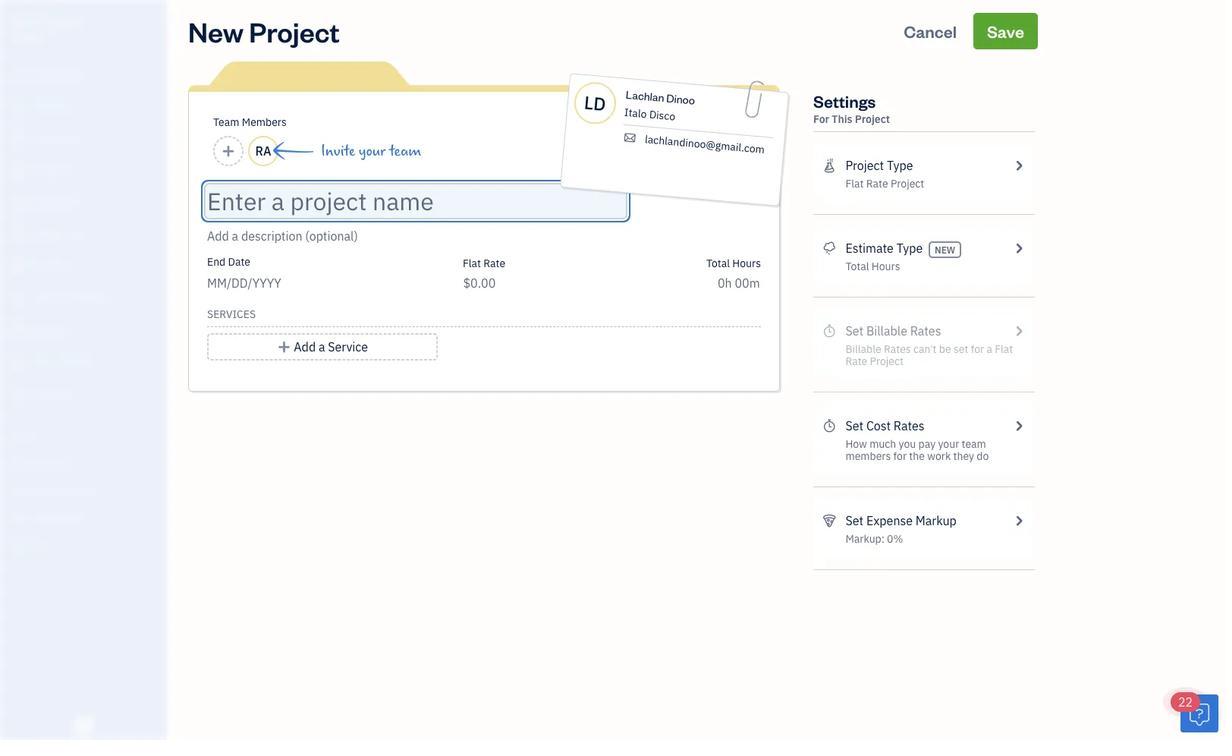 Task type: vqa. For each thing, say whether or not it's contained in the screenshot.


Task type: describe. For each thing, give the bounding box(es) containing it.
0%
[[888, 532, 904, 546]]

1 horizontal spatial hours
[[872, 259, 901, 273]]

how
[[846, 437, 868, 451]]

22
[[1179, 694, 1194, 710]]

add team member image
[[222, 142, 235, 160]]

apps
[[11, 428, 34, 440]]

rate for flat rate
[[484, 256, 506, 270]]

flat for flat rate
[[463, 256, 481, 270]]

expense image
[[10, 227, 28, 242]]

Amount (USD) text field
[[463, 275, 496, 291]]

resource center badge image
[[1181, 695, 1219, 733]]

plus image
[[277, 338, 291, 356]]

items and services
[[11, 484, 92, 496]]

your inside how much you pay your team members for the work they do
[[939, 437, 960, 451]]

flat rate project
[[846, 177, 925, 191]]

0 vertical spatial team members
[[213, 115, 287, 129]]

they
[[954, 449, 975, 463]]

how much you pay your team members for the work they do
[[846, 437, 989, 463]]

markup: 0%
[[846, 532, 904, 546]]

invite your team
[[321, 143, 422, 159]]

add a service button
[[207, 333, 438, 361]]

new project
[[188, 13, 340, 49]]

connections
[[35, 512, 89, 525]]

items
[[11, 484, 35, 496]]

client image
[[10, 99, 28, 115]]

1 horizontal spatial total
[[846, 259, 870, 273]]

0 horizontal spatial total hours
[[707, 256, 761, 270]]

ruby
[[12, 14, 38, 28]]

1 horizontal spatial total hours
[[846, 259, 901, 273]]

settings for settings
[[11, 540, 46, 553]]

members inside main element
[[37, 456, 78, 468]]

dinoo
[[666, 90, 696, 107]]

end date
[[207, 255, 250, 269]]

markup
[[916, 513, 957, 529]]

team inside how much you pay your team members for the work they do
[[962, 437, 987, 451]]

cancel button
[[891, 13, 971, 49]]

projects image
[[823, 156, 837, 175]]

chevronright image for set expense markup
[[1012, 512, 1026, 530]]

1 horizontal spatial services
[[207, 307, 256, 321]]

type for project type
[[887, 158, 914, 173]]

ruby oranges owner
[[12, 14, 83, 43]]

ra
[[255, 143, 271, 159]]

set expense markup
[[846, 513, 957, 529]]

set cost rates
[[846, 418, 925, 434]]

cost
[[867, 418, 891, 434]]

chart image
[[10, 355, 28, 370]]

estimate type
[[846, 240, 923, 256]]

rate for flat rate project
[[867, 177, 889, 191]]

expense
[[867, 513, 913, 529]]

add a service
[[294, 339, 368, 355]]

0 horizontal spatial total
[[707, 256, 730, 270]]

oranges
[[41, 14, 83, 28]]

timetracking image
[[823, 417, 837, 435]]

pay
[[919, 437, 936, 451]]

estimates image
[[823, 239, 837, 257]]

rates
[[894, 418, 925, 434]]

invite
[[321, 143, 355, 159]]

for
[[894, 449, 907, 463]]

invoice image
[[10, 163, 28, 178]]

report image
[[10, 386, 28, 402]]

lachlandinoo@gmail.com
[[645, 132, 766, 156]]



Task type: locate. For each thing, give the bounding box(es) containing it.
team up project name text box
[[390, 143, 422, 159]]

Hourly Budget text field
[[718, 275, 761, 291]]

project inside settings for this project
[[855, 112, 891, 126]]

payment image
[[10, 195, 28, 210]]

team members up and
[[11, 456, 78, 468]]

your right pay at the right of page
[[939, 437, 960, 451]]

1 vertical spatial rate
[[484, 256, 506, 270]]

1 chevronright image from the top
[[1012, 156, 1026, 175]]

2 chevronright image from the top
[[1012, 417, 1026, 435]]

chevronright image for set cost rates
[[1012, 417, 1026, 435]]

set
[[846, 418, 864, 434], [846, 513, 864, 529]]

flat for flat rate project
[[846, 177, 864, 191]]

0 horizontal spatial team
[[390, 143, 422, 159]]

1 vertical spatial chevronright image
[[1012, 417, 1026, 435]]

chevronright image
[[1012, 156, 1026, 175], [1012, 512, 1026, 530]]

0 horizontal spatial your
[[359, 143, 386, 159]]

rate up amount (usd) text field on the left top
[[484, 256, 506, 270]]

freshbooks image
[[71, 716, 96, 734]]

save
[[988, 20, 1025, 42]]

flat
[[846, 177, 864, 191], [463, 256, 481, 270]]

flat rate
[[463, 256, 506, 270]]

items and services link
[[4, 478, 162, 504]]

0 vertical spatial your
[[359, 143, 386, 159]]

settings for this project
[[814, 90, 891, 126]]

0 vertical spatial set
[[846, 418, 864, 434]]

dashboard image
[[10, 68, 28, 83]]

and
[[37, 484, 53, 496]]

work
[[928, 449, 951, 463]]

1 set from the top
[[846, 418, 864, 434]]

project type
[[846, 158, 914, 173]]

services down end date
[[207, 307, 256, 321]]

0 vertical spatial team
[[390, 143, 422, 159]]

lachlan dinoo italo disco
[[624, 87, 696, 123]]

1 horizontal spatial settings
[[814, 90, 876, 112]]

type for estimate type
[[897, 240, 923, 256]]

italo
[[624, 105, 648, 121]]

the
[[910, 449, 925, 463]]

new
[[935, 244, 956, 256]]

22 button
[[1171, 692, 1219, 733]]

Project Name text field
[[207, 186, 625, 216]]

0 vertical spatial type
[[887, 158, 914, 173]]

0 vertical spatial services
[[207, 307, 256, 321]]

set for set cost rates
[[846, 418, 864, 434]]

1 vertical spatial chevronright image
[[1012, 512, 1026, 530]]

settings link
[[4, 534, 162, 560]]

owner
[[12, 30, 42, 43]]

team members link
[[4, 449, 162, 476]]

team members up ra
[[213, 115, 287, 129]]

members up ra
[[242, 115, 287, 129]]

1 horizontal spatial rate
[[867, 177, 889, 191]]

1 vertical spatial type
[[897, 240, 923, 256]]

settings down the bank
[[11, 540, 46, 553]]

save button
[[974, 13, 1039, 49]]

add
[[294, 339, 316, 355]]

bank
[[11, 512, 33, 525]]

1 vertical spatial services
[[55, 484, 92, 496]]

0 horizontal spatial team members
[[11, 456, 78, 468]]

cancel
[[904, 20, 957, 42]]

rate
[[867, 177, 889, 191], [484, 256, 506, 270]]

flat up amount (usd) text field on the left top
[[463, 256, 481, 270]]

hours
[[733, 256, 761, 270], [872, 259, 901, 273]]

a
[[319, 339, 325, 355]]

members
[[242, 115, 287, 129], [37, 456, 78, 468]]

your
[[359, 143, 386, 159], [939, 437, 960, 451]]

total hours up hourly budget text box at the top right of page
[[707, 256, 761, 270]]

0 vertical spatial members
[[242, 115, 287, 129]]

0 horizontal spatial team
[[11, 456, 35, 468]]

settings inside settings for this project
[[814, 90, 876, 112]]

1 horizontal spatial your
[[939, 437, 960, 451]]

Project Description text field
[[207, 227, 625, 245]]

ld
[[584, 90, 607, 116]]

bank connections
[[11, 512, 89, 525]]

money image
[[10, 323, 28, 338]]

team members inside main element
[[11, 456, 78, 468]]

1 vertical spatial members
[[37, 456, 78, 468]]

you
[[899, 437, 917, 451]]

1 horizontal spatial members
[[242, 115, 287, 129]]

bank connections link
[[4, 506, 162, 532]]

total up hourly budget text box at the top right of page
[[707, 256, 730, 270]]

team
[[390, 143, 422, 159], [962, 437, 987, 451]]

total hours
[[707, 256, 761, 270], [846, 259, 901, 273]]

set up markup:
[[846, 513, 864, 529]]

1 horizontal spatial team
[[213, 115, 240, 129]]

1 vertical spatial settings
[[11, 540, 46, 553]]

settings
[[814, 90, 876, 112], [11, 540, 46, 553]]

2 chevronright image from the top
[[1012, 512, 1026, 530]]

markup:
[[846, 532, 885, 546]]

date
[[228, 255, 250, 269]]

total down estimate
[[846, 259, 870, 273]]

0 vertical spatial chevronright image
[[1012, 156, 1026, 175]]

rate down project type
[[867, 177, 889, 191]]

members up items and services
[[37, 456, 78, 468]]

services
[[207, 307, 256, 321], [55, 484, 92, 496]]

envelope image
[[622, 131, 638, 144]]

members
[[846, 449, 891, 463]]

type left 'new'
[[897, 240, 923, 256]]

do
[[977, 449, 989, 463]]

apps link
[[4, 421, 162, 448]]

project image
[[10, 259, 28, 274]]

type
[[887, 158, 914, 173], [897, 240, 923, 256]]

this
[[832, 112, 853, 126]]

1 vertical spatial team
[[11, 456, 35, 468]]

End date in  format text field
[[207, 275, 392, 291]]

much
[[870, 437, 897, 451]]

estimate image
[[10, 131, 28, 147]]

team members
[[213, 115, 287, 129], [11, 456, 78, 468]]

team up items
[[11, 456, 35, 468]]

your right the invite
[[359, 143, 386, 159]]

chevronright image for project type
[[1012, 156, 1026, 175]]

0 vertical spatial chevronright image
[[1012, 239, 1026, 257]]

type up flat rate project on the top of page
[[887, 158, 914, 173]]

chevronright image for estimate type
[[1012, 239, 1026, 257]]

disco
[[649, 107, 676, 123]]

0 vertical spatial rate
[[867, 177, 889, 191]]

new
[[188, 13, 244, 49]]

hours up hourly budget text box at the top right of page
[[733, 256, 761, 270]]

team
[[213, 115, 240, 129], [11, 456, 35, 468]]

hours down the estimate type
[[872, 259, 901, 273]]

0 horizontal spatial settings
[[11, 540, 46, 553]]

services inside main element
[[55, 484, 92, 496]]

2 set from the top
[[846, 513, 864, 529]]

1 horizontal spatial team members
[[213, 115, 287, 129]]

0 horizontal spatial flat
[[463, 256, 481, 270]]

services right and
[[55, 484, 92, 496]]

1 vertical spatial your
[[939, 437, 960, 451]]

0 horizontal spatial members
[[37, 456, 78, 468]]

1 horizontal spatial team
[[962, 437, 987, 451]]

1 chevronright image from the top
[[1012, 239, 1026, 257]]

0 horizontal spatial services
[[55, 484, 92, 496]]

0 vertical spatial flat
[[846, 177, 864, 191]]

end
[[207, 255, 226, 269]]

1 vertical spatial team
[[962, 437, 987, 451]]

settings up the this
[[814, 90, 876, 112]]

1 vertical spatial flat
[[463, 256, 481, 270]]

project
[[249, 13, 340, 49], [855, 112, 891, 126], [846, 158, 885, 173], [891, 177, 925, 191]]

service
[[328, 339, 368, 355]]

0 vertical spatial team
[[213, 115, 240, 129]]

settings for settings for this project
[[814, 90, 876, 112]]

total hours down estimate
[[846, 259, 901, 273]]

total
[[707, 256, 730, 270], [846, 259, 870, 273]]

timer image
[[10, 291, 28, 306]]

0 horizontal spatial rate
[[484, 256, 506, 270]]

for
[[814, 112, 830, 126]]

set up how
[[846, 418, 864, 434]]

set for set expense markup
[[846, 513, 864, 529]]

expenses image
[[823, 512, 837, 530]]

1 horizontal spatial flat
[[846, 177, 864, 191]]

main element
[[0, 0, 205, 740]]

team up add team member image
[[213, 115, 240, 129]]

chevronright image
[[1012, 239, 1026, 257], [1012, 417, 1026, 435]]

1 vertical spatial set
[[846, 513, 864, 529]]

flat down project type
[[846, 177, 864, 191]]

0 vertical spatial settings
[[814, 90, 876, 112]]

team right the work
[[962, 437, 987, 451]]

settings inside settings link
[[11, 540, 46, 553]]

lachlan
[[626, 87, 665, 105]]

1 vertical spatial team members
[[11, 456, 78, 468]]

0 horizontal spatial hours
[[733, 256, 761, 270]]

team inside main element
[[11, 456, 35, 468]]

estimate
[[846, 240, 894, 256]]



